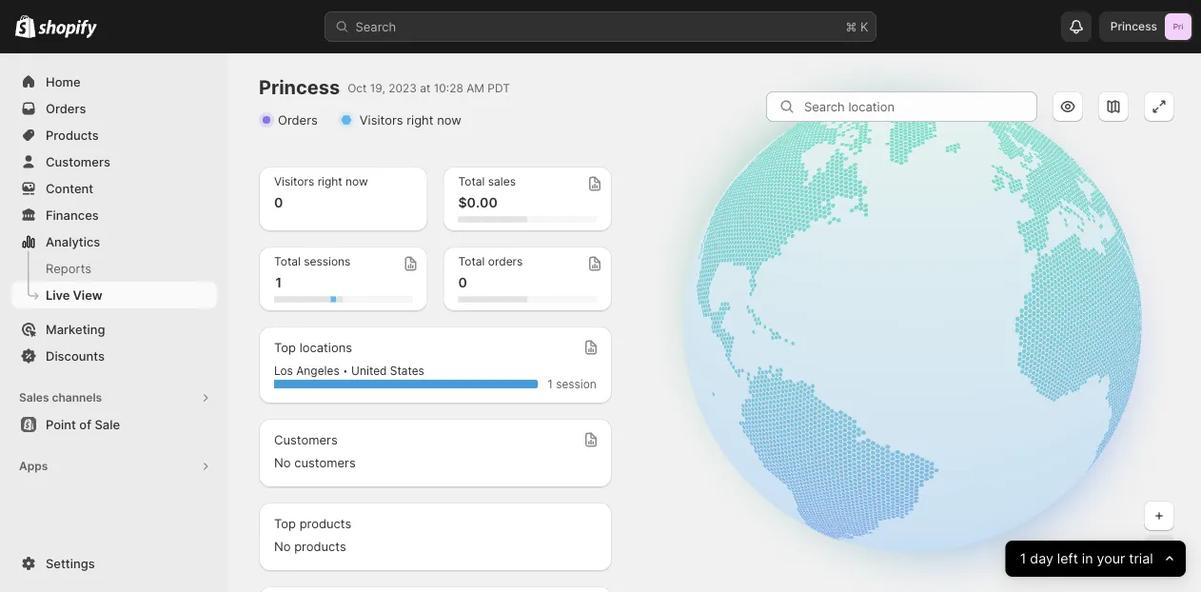 Task type: locate. For each thing, give the bounding box(es) containing it.
orders link
[[11, 95, 217, 122]]

0 vertical spatial 0
[[274, 195, 283, 211]]

right inside visitors right now 0
[[318, 175, 343, 189]]

princess
[[1111, 20, 1158, 33], [259, 76, 340, 99]]

princess oct 19, 2023 at 10:28 am pdt
[[259, 76, 510, 99]]

0 vertical spatial customers
[[46, 154, 110, 169]]

sales
[[19, 391, 49, 405]]

1
[[274, 275, 283, 291], [1021, 551, 1027, 567]]

total up $0.00
[[458, 175, 485, 189]]

0 horizontal spatial 0
[[274, 195, 283, 211]]

0 vertical spatial now
[[437, 112, 462, 127]]

top
[[274, 340, 296, 355], [274, 516, 296, 531]]

1 vertical spatial princess
[[259, 76, 340, 99]]

orders down home
[[46, 101, 86, 116]]

total for $0.00
[[458, 175, 485, 189]]

total left orders at left
[[458, 255, 485, 268]]

top for top locations
[[274, 340, 296, 355]]

visitors
[[360, 112, 403, 127], [274, 175, 314, 189]]

princess for princess
[[1111, 20, 1158, 33]]

right for visitors right now 0
[[318, 175, 343, 189]]

0 vertical spatial top
[[274, 340, 296, 355]]

0 horizontal spatial 1
[[274, 275, 283, 291]]

finances link
[[11, 202, 217, 229]]

apps
[[19, 459, 48, 473]]

visitors down 19,
[[360, 112, 403, 127]]

right up sessions
[[318, 175, 343, 189]]

products
[[46, 128, 99, 142]]

day
[[1031, 551, 1054, 567]]

1 horizontal spatial customers
[[274, 432, 338, 447]]

1 inside 1 day left in your trial dropdown button
[[1021, 551, 1027, 567]]

0 vertical spatial no
[[274, 455, 291, 470]]

reports
[[46, 261, 92, 276]]

0 vertical spatial right
[[407, 112, 434, 127]]

princess left oct
[[259, 76, 340, 99]]

1 vertical spatial products
[[294, 539, 346, 554]]

right
[[407, 112, 434, 127], [318, 175, 343, 189]]

2 top from the top
[[274, 516, 296, 531]]

princess image
[[1165, 13, 1192, 40]]

1 vertical spatial top
[[274, 516, 296, 531]]

princess left princess icon
[[1111, 20, 1158, 33]]

now
[[437, 112, 462, 127], [346, 175, 368, 189]]

1 vertical spatial no
[[274, 539, 291, 554]]

top inside "top products no products"
[[274, 516, 296, 531]]

visitors for visitors right now
[[360, 112, 403, 127]]

customers down products
[[46, 154, 110, 169]]

1 for 1
[[274, 275, 283, 291]]

1 horizontal spatial 1
[[1021, 551, 1027, 567]]

1 down total sessions
[[274, 275, 283, 291]]

settings link
[[11, 550, 217, 577]]

live view link
[[11, 282, 217, 308]]

now down the 10:28
[[437, 112, 462, 127]]

total sessions
[[274, 255, 351, 268]]

pdt
[[488, 81, 510, 95]]

1 horizontal spatial right
[[407, 112, 434, 127]]

top products no products
[[274, 516, 352, 554]]

1 left day
[[1021, 551, 1027, 567]]

top left the locations
[[274, 340, 296, 355]]

⌘ k
[[846, 19, 869, 34]]

1 day left in your trial
[[1021, 551, 1154, 567]]

1 horizontal spatial visitors
[[360, 112, 403, 127]]

no down no customers
[[274, 539, 291, 554]]

0 horizontal spatial visitors
[[274, 175, 314, 189]]

customers
[[46, 154, 110, 169], [274, 432, 338, 447]]

now down visitors right now
[[346, 175, 368, 189]]

at
[[420, 81, 431, 95]]

sales channels button
[[11, 385, 217, 411]]

1 horizontal spatial princess
[[1111, 20, 1158, 33]]

0 horizontal spatial customers
[[46, 154, 110, 169]]

top down no customers
[[274, 516, 296, 531]]

1 vertical spatial 0
[[458, 275, 467, 291]]

orders
[[46, 101, 86, 116], [278, 112, 318, 127]]

0 horizontal spatial now
[[346, 175, 368, 189]]

0 vertical spatial 1
[[274, 275, 283, 291]]

visitors up total sessions
[[274, 175, 314, 189]]

2 no from the top
[[274, 539, 291, 554]]

sale
[[95, 417, 120, 432]]

settings
[[46, 556, 95, 571]]

orders up visitors right now 0
[[278, 112, 318, 127]]

customers up no customers
[[274, 432, 338, 447]]

1 vertical spatial customers
[[274, 432, 338, 447]]

sessions
[[304, 255, 351, 268]]

total
[[458, 175, 485, 189], [274, 255, 301, 268], [458, 255, 485, 268]]

home
[[46, 74, 81, 89]]

0 down the total orders
[[458, 275, 467, 291]]

analytics
[[46, 234, 100, 249]]

marketing
[[46, 322, 105, 337]]

visitors inside visitors right now 0
[[274, 175, 314, 189]]

no
[[274, 455, 291, 470], [274, 539, 291, 554]]

1 day left in your trial button
[[1006, 541, 1186, 577]]

content link
[[11, 175, 217, 202]]

visitors right now
[[360, 112, 462, 127]]

1 top from the top
[[274, 340, 296, 355]]

0 vertical spatial visitors
[[360, 112, 403, 127]]

1 horizontal spatial now
[[437, 112, 462, 127]]

1 vertical spatial right
[[318, 175, 343, 189]]

reports link
[[11, 255, 217, 282]]

1 vertical spatial 1
[[1021, 551, 1027, 567]]

⌘
[[846, 19, 857, 34]]

now inside visitors right now 0
[[346, 175, 368, 189]]

1 vertical spatial now
[[346, 175, 368, 189]]

no left customers
[[274, 455, 291, 470]]

princess for princess oct 19, 2023 at 10:28 am pdt
[[259, 76, 340, 99]]

total left sessions
[[274, 255, 301, 268]]

0 vertical spatial princess
[[1111, 20, 1158, 33]]

top for top products no products
[[274, 516, 296, 531]]

1 horizontal spatial orders
[[278, 112, 318, 127]]

visitors for visitors right now 0
[[274, 175, 314, 189]]

1 vertical spatial visitors
[[274, 175, 314, 189]]

0 up total sessions
[[274, 195, 283, 211]]

home link
[[11, 69, 217, 95]]

point of sale
[[46, 417, 120, 432]]

products
[[300, 516, 352, 531], [294, 539, 346, 554]]

0 horizontal spatial princess
[[259, 76, 340, 99]]

shopify image
[[15, 15, 35, 38], [38, 19, 97, 39]]

no inside "top products no products"
[[274, 539, 291, 554]]

0 horizontal spatial right
[[318, 175, 343, 189]]

0
[[274, 195, 283, 211], [458, 275, 467, 291]]

right down at
[[407, 112, 434, 127]]



Task type: vqa. For each thing, say whether or not it's contained in the screenshot.
'am'
yes



Task type: describe. For each thing, give the bounding box(es) containing it.
right for visitors right now
[[407, 112, 434, 127]]

total orders
[[458, 255, 523, 268]]

total sales
[[458, 175, 516, 189]]

1 horizontal spatial 0
[[458, 275, 467, 291]]

total for 1
[[274, 255, 301, 268]]

am
[[467, 81, 485, 95]]

0 horizontal spatial shopify image
[[15, 15, 35, 38]]

now for visitors right now 0
[[346, 175, 368, 189]]

channels
[[52, 391, 102, 405]]

finances
[[46, 208, 99, 222]]

discounts link
[[11, 343, 217, 369]]

sales
[[488, 175, 516, 189]]

content
[[46, 181, 93, 196]]

your
[[1098, 551, 1126, 567]]

of
[[79, 417, 91, 432]]

view
[[73, 288, 102, 302]]

1 no from the top
[[274, 455, 291, 470]]

orders
[[488, 255, 523, 268]]

discounts
[[46, 348, 105, 363]]

customers link
[[11, 149, 217, 175]]

point of sale link
[[11, 411, 217, 438]]

total for 0
[[458, 255, 485, 268]]

10:28
[[434, 81, 464, 95]]

apps button
[[11, 453, 217, 480]]

19,
[[370, 81, 385, 95]]

locations
[[300, 340, 352, 355]]

k
[[861, 19, 869, 34]]

in
[[1083, 551, 1094, 567]]

1 for 1 day left in your trial
[[1021, 551, 1027, 567]]

point
[[46, 417, 76, 432]]

search
[[356, 19, 396, 34]]

2023
[[389, 81, 417, 95]]

left
[[1058, 551, 1079, 567]]

visitors right now 0
[[274, 175, 368, 211]]

products link
[[11, 122, 217, 149]]

live view
[[46, 288, 102, 302]]

now for visitors right now
[[437, 112, 462, 127]]

1 horizontal spatial shopify image
[[38, 19, 97, 39]]

Search location text field
[[805, 91, 1038, 122]]

$0.00
[[458, 195, 498, 211]]

analytics link
[[11, 229, 217, 255]]

top locations
[[274, 340, 352, 355]]

0 inside visitors right now 0
[[274, 195, 283, 211]]

no customers
[[274, 455, 356, 470]]

customers
[[294, 455, 356, 470]]

point of sale button
[[0, 411, 229, 438]]

trial
[[1130, 551, 1154, 567]]

0 vertical spatial products
[[300, 516, 352, 531]]

marketing link
[[11, 316, 217, 343]]

sales channels
[[19, 391, 102, 405]]

oct
[[348, 81, 367, 95]]

live
[[46, 288, 70, 302]]

0 horizontal spatial orders
[[46, 101, 86, 116]]



